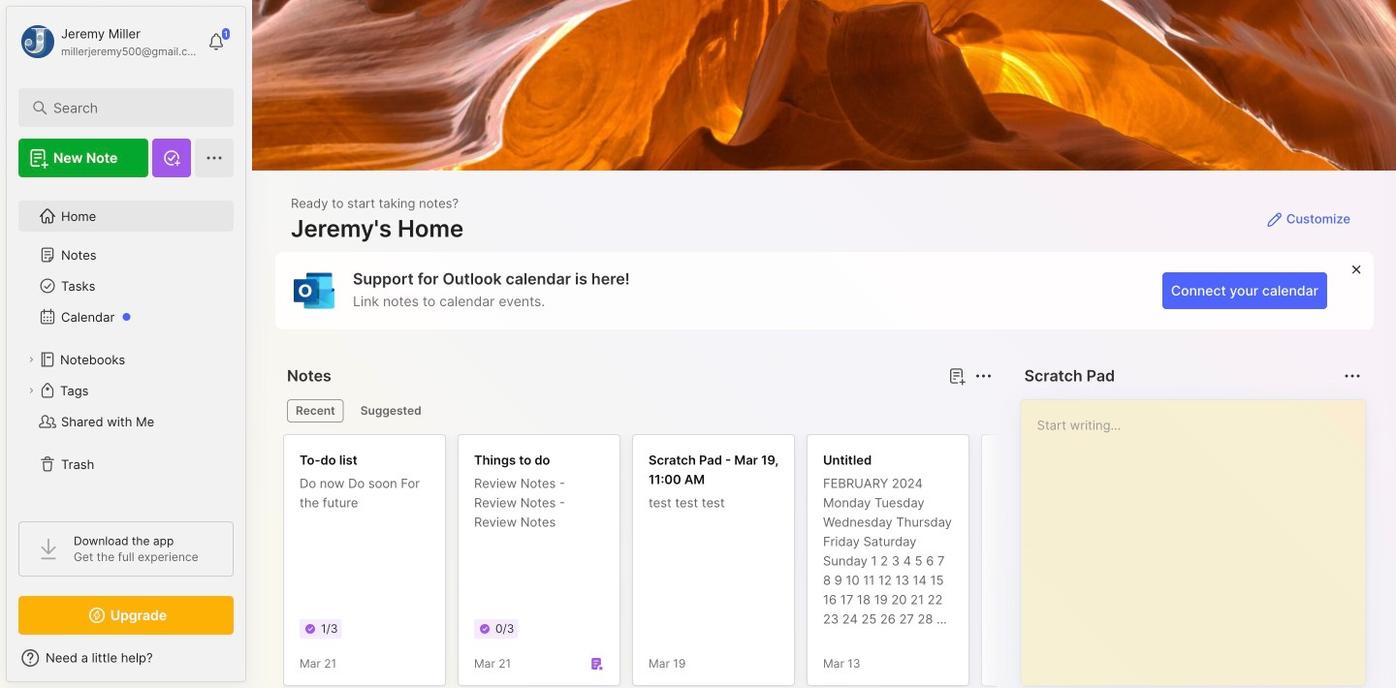 Task type: locate. For each thing, give the bounding box(es) containing it.
1 tab from the left
[[287, 399, 344, 423]]

tab
[[287, 399, 344, 423], [352, 399, 430, 423]]

tree
[[7, 189, 245, 504]]

0 horizontal spatial tab
[[287, 399, 344, 423]]

none search field inside main element
[[53, 96, 208, 119]]

Account field
[[18, 22, 198, 61]]

tab list
[[287, 399, 990, 423]]

None search field
[[53, 96, 208, 119]]

expand tags image
[[25, 385, 37, 397]]

1 horizontal spatial tab
[[352, 399, 430, 423]]

expand notebooks image
[[25, 354, 37, 365]]

Search text field
[[53, 99, 208, 117]]

row group
[[283, 434, 1396, 688]]



Task type: describe. For each thing, give the bounding box(es) containing it.
WHAT'S NEW field
[[7, 643, 245, 674]]

main element
[[0, 0, 252, 688]]

tree inside main element
[[7, 189, 245, 504]]

Start writing… text field
[[1037, 400, 1364, 670]]

click to collapse image
[[245, 652, 259, 676]]

2 tab from the left
[[352, 399, 430, 423]]



Task type: vqa. For each thing, say whether or not it's contained in the screenshot.
second tab from the left
yes



